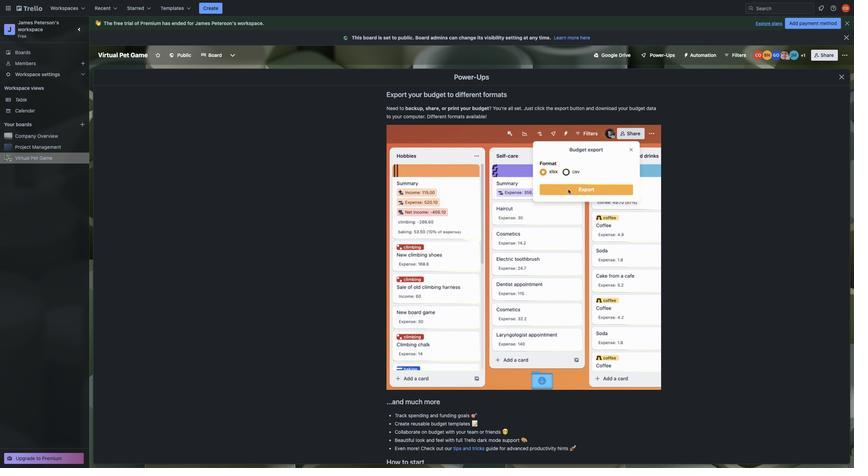 Task type: describe. For each thing, give the bounding box(es) containing it.
budget inside the ? you're all set. just click the export button and download your budget data to your computer. different formats available!
[[630, 105, 646, 111]]

virtual pet game inside the board name text box
[[98, 52, 148, 59]]

computer.
[[404, 114, 426, 119]]

calendar
[[15, 108, 35, 114]]

free
[[18, 34, 26, 39]]

friends
[[486, 430, 501, 435]]

project management
[[15, 144, 61, 150]]

dark
[[478, 438, 488, 444]]

tips
[[454, 446, 462, 452]]

your right download
[[619, 105, 628, 111]]

need to backup, share, or print your budget
[[387, 105, 489, 111]]

board link
[[197, 50, 226, 61]]

overview
[[37, 133, 58, 139]]

to inside the ? you're all set. just click the export button and download your budget data to your computer. different formats available!
[[387, 114, 391, 119]]

guide
[[486, 446, 499, 452]]

workspace inside the james peterson's workspace free
[[18, 26, 43, 32]]

1
[[804, 53, 806, 58]]

ben nelson (bennelson96) image
[[763, 50, 773, 60]]

+
[[801, 53, 804, 58]]

and up check
[[427, 438, 435, 444]]

public button
[[165, 50, 196, 61]]

has
[[162, 20, 171, 26]]

hints
[[558, 446, 569, 452]]

set
[[384, 35, 391, 41]]

0 horizontal spatial virtual
[[15, 155, 29, 161]]

explore plans button
[[756, 20, 783, 28]]

need
[[387, 105, 399, 111]]

🧑
[[503, 430, 509, 435]]

0 vertical spatial or
[[442, 105, 447, 111]]

0 horizontal spatial christina overa (christinaovera) image
[[754, 50, 764, 60]]

public.
[[398, 35, 414, 41]]

automation
[[691, 52, 717, 58]]

and left funding
[[430, 413, 439, 419]]

your inside track spending and funding goals 🎯 create reusable budget templates 📝 collaborate on budget with your team or friends 🧑 beautiful look and feel with full trello dark mode support 🎨 even more! check out our tips and tricks guide for advanced productivity hints 🚀
[[456, 430, 466, 435]]

boards
[[16, 122, 32, 127]]

to right how
[[402, 459, 409, 467]]

funding
[[440, 413, 457, 419]]

power-ups inside 'button'
[[650, 52, 676, 58]]

check
[[421, 446, 435, 452]]

mode
[[489, 438, 501, 444]]

0 horizontal spatial power-ups
[[454, 73, 490, 81]]

management
[[32, 144, 61, 150]]

workspaces button
[[46, 3, 89, 14]]

1 horizontal spatial workspace
[[238, 20, 263, 26]]

1 vertical spatial board
[[209, 52, 222, 58]]

collaborate
[[395, 430, 421, 435]]

payment
[[800, 20, 819, 26]]

your up backup,
[[409, 91, 422, 98]]

to up print
[[448, 91, 454, 98]]

0 notifications image
[[818, 4, 826, 12]]

ups inside 'button'
[[667, 52, 676, 58]]

Board name text field
[[95, 50, 151, 61]]

can
[[449, 35, 458, 41]]

add board image
[[80, 122, 85, 127]]

j link
[[4, 24, 15, 35]]

click
[[535, 105, 545, 111]]

virtual inside the board name text box
[[98, 52, 118, 59]]

christina overa (christinaovera) image inside primary element
[[842, 4, 851, 12]]

project
[[15, 144, 31, 150]]

0 vertical spatial formats
[[484, 91, 507, 98]]

beautiful
[[395, 438, 415, 444]]

setting
[[506, 35, 523, 41]]

on
[[422, 430, 427, 435]]

starred button
[[123, 3, 155, 14]]

table
[[15, 97, 27, 103]]

of
[[135, 20, 139, 26]]

primary element
[[0, 0, 855, 16]]

download
[[596, 105, 617, 111]]

create button
[[199, 3, 223, 14]]

different
[[456, 91, 482, 98]]

james peterson's workspace link
[[18, 20, 60, 32]]

workspace views
[[4, 85, 44, 91]]

game inside the board name text box
[[131, 52, 148, 59]]

your
[[4, 122, 15, 127]]

your boards with 3 items element
[[4, 121, 69, 129]]

james peterson (jamespeterson93) image
[[781, 50, 790, 60]]

recent button
[[91, 3, 122, 14]]

button
[[570, 105, 585, 111]]

sm image
[[342, 35, 352, 42]]

explore plans
[[756, 21, 783, 26]]

views
[[31, 85, 44, 91]]

...and much more
[[387, 398, 440, 406]]

company overview link
[[15, 133, 85, 140]]

templates button
[[157, 3, 195, 14]]

customize views image
[[230, 52, 236, 59]]

boards
[[15, 49, 31, 55]]

all
[[509, 105, 513, 111]]

time.
[[539, 35, 552, 41]]

is
[[378, 35, 382, 41]]

1 horizontal spatial peterson's
[[212, 20, 236, 26]]

this
[[352, 35, 362, 41]]

track spending and funding goals 🎯 create reusable budget templates 📝 collaborate on budget with your team or friends 🧑 beautiful look and feel with full trello dark mode support 🎨 even more! check out our tips and tricks guide for advanced productivity hints 🚀
[[395, 413, 576, 452]]

project management link
[[15, 144, 85, 151]]

google drive
[[602, 52, 631, 58]]

power-ups button
[[637, 50, 680, 61]]

to right upgrade
[[36, 456, 41, 462]]

explore
[[756, 21, 771, 26]]

workspace navigation collapse icon image
[[75, 25, 85, 34]]

peterson's inside the james peterson's workspace free
[[34, 20, 59, 25]]

james peterson's workspace free
[[18, 20, 60, 39]]

here
[[581, 35, 591, 41]]

start
[[410, 459, 425, 467]]

create inside create button
[[203, 5, 219, 11]]

any
[[530, 35, 538, 41]]

how
[[387, 459, 401, 467]]

open information menu image
[[831, 5, 838, 12]]

company overview
[[15, 133, 58, 139]]

admins
[[431, 35, 448, 41]]

and inside the ? you're all set. just click the export button and download your budget data to your computer. different formats available!
[[586, 105, 595, 111]]

spending
[[409, 413, 429, 419]]

gary orlando (garyorlando) image
[[772, 50, 781, 60]]

0 vertical spatial board
[[416, 35, 430, 41]]

back to home image
[[16, 3, 42, 14]]

different
[[427, 114, 447, 119]]

upgrade to premium link
[[4, 454, 84, 465]]

advanced
[[507, 446, 529, 452]]

formats inside the ? you're all set. just click the export button and download your budget data to your computer. different formats available!
[[448, 114, 465, 119]]

1 vertical spatial more
[[425, 398, 440, 406]]

1 vertical spatial game
[[39, 155, 52, 161]]

and down trello
[[463, 446, 471, 452]]

this member is an admin of this board. image
[[787, 57, 790, 60]]

wave image
[[95, 20, 101, 26]]

🚀
[[570, 446, 576, 452]]



Task type: locate. For each thing, give the bounding box(es) containing it.
export
[[555, 105, 569, 111]]

workspace down members on the top left
[[15, 71, 40, 77]]

even
[[395, 446, 406, 452]]

0 vertical spatial virtual pet game
[[98, 52, 148, 59]]

1 vertical spatial premium
[[42, 456, 62, 462]]

share
[[821, 52, 834, 58]]

banner containing 👋
[[89, 16, 855, 30]]

0 horizontal spatial power-
[[454, 73, 477, 81]]

more right much
[[425, 398, 440, 406]]

1 horizontal spatial create
[[395, 421, 410, 427]]

workspace for workspace settings
[[15, 71, 40, 77]]

power-ups
[[650, 52, 676, 58], [454, 73, 490, 81]]

james
[[18, 20, 33, 25], [195, 20, 210, 26]]

virtual pet game down project management
[[15, 155, 52, 161]]

and
[[586, 105, 595, 111], [430, 413, 439, 419], [427, 438, 435, 444], [463, 446, 471, 452]]

1 horizontal spatial christina overa (christinaovera) image
[[842, 4, 851, 12]]

pet
[[119, 52, 129, 59], [31, 155, 38, 161]]

game left "star or unstar board" icon
[[131, 52, 148, 59]]

power-ups up different
[[454, 73, 490, 81]]

create inside track spending and funding goals 🎯 create reusable budget templates 📝 collaborate on budget with your team or friends 🧑 beautiful look and feel with full trello dark mode support 🎨 even more! check out our tips and tricks guide for advanced productivity hints 🚀
[[395, 421, 410, 427]]

1 horizontal spatial game
[[131, 52, 148, 59]]

you're
[[493, 105, 507, 111]]

power- up different
[[454, 73, 477, 81]]

starred
[[127, 5, 144, 11]]

1 vertical spatial workspace
[[4, 85, 30, 91]]

add
[[790, 20, 799, 26]]

0 vertical spatial power-
[[650, 52, 667, 58]]

ended
[[172, 20, 186, 26]]

power- left sm icon
[[650, 52, 667, 58]]

1 vertical spatial virtual
[[15, 155, 29, 161]]

game
[[131, 52, 148, 59], [39, 155, 52, 161]]

j
[[8, 25, 12, 33]]

filters button
[[722, 50, 749, 61]]

ups up different
[[477, 73, 490, 81]]

more left here
[[568, 35, 579, 41]]

1 horizontal spatial formats
[[484, 91, 507, 98]]

1 horizontal spatial virtual
[[98, 52, 118, 59]]

1 vertical spatial power-
[[454, 73, 477, 81]]

and right button
[[586, 105, 595, 111]]

print
[[448, 105, 459, 111]]

0 horizontal spatial or
[[442, 105, 447, 111]]

0 vertical spatial ups
[[667, 52, 676, 58]]

0 vertical spatial workspace
[[15, 71, 40, 77]]

to down 'need'
[[387, 114, 391, 119]]

how to start
[[387, 459, 425, 467]]

formats up the you're on the top right of page
[[484, 91, 507, 98]]

1 vertical spatial with
[[446, 438, 455, 444]]

Search field
[[754, 3, 815, 13]]

this board is set to public. board admins can change its visibility setting at any time. learn more here
[[352, 35, 591, 41]]

0 horizontal spatial virtual pet game
[[15, 155, 52, 161]]

sm image
[[681, 50, 691, 59]]

board
[[363, 35, 377, 41]]

1 horizontal spatial premium
[[140, 20, 161, 26]]

workspace for workspace views
[[4, 85, 30, 91]]

learn more here link
[[552, 35, 591, 41]]

share button
[[812, 50, 839, 61]]

track
[[395, 413, 407, 419]]

📝
[[472, 421, 478, 427]]

table link
[[15, 97, 85, 103]]

settings
[[42, 71, 60, 77]]

out
[[437, 446, 444, 452]]

peterson's down back to home image
[[34, 20, 59, 25]]

export your budget to different formats
[[387, 91, 507, 98]]

budget up feel
[[429, 430, 445, 435]]

peterson's
[[34, 20, 59, 25], [212, 20, 236, 26]]

to right 'need'
[[400, 105, 404, 111]]

0 vertical spatial power-ups
[[650, 52, 676, 58]]

1 horizontal spatial for
[[500, 446, 506, 452]]

drive
[[619, 52, 631, 58]]

0 vertical spatial for
[[187, 20, 194, 26]]

0 horizontal spatial pet
[[31, 155, 38, 161]]

virtual pet game down free
[[98, 52, 148, 59]]

ups left sm icon
[[667, 52, 676, 58]]

2 with from the top
[[446, 438, 455, 444]]

1 vertical spatial create
[[395, 421, 410, 427]]

0 vertical spatial virtual
[[98, 52, 118, 59]]

or inside track spending and funding goals 🎯 create reusable budget templates 📝 collaborate on budget with your team or friends 🧑 beautiful look and feel with full trello dark mode support 🎨 even more! check out our tips and tricks guide for advanced productivity hints 🚀
[[480, 430, 485, 435]]

productivity
[[530, 446, 557, 452]]

members
[[15, 60, 36, 66]]

1 horizontal spatial power-
[[650, 52, 667, 58]]

for right the guide
[[500, 446, 506, 452]]

1 horizontal spatial pet
[[119, 52, 129, 59]]

jeremy miller (jeremymiller198) image
[[790, 50, 799, 60]]

automation button
[[681, 50, 721, 61]]

for right ended
[[187, 20, 194, 26]]

free
[[114, 20, 123, 26]]

budget left data
[[630, 105, 646, 111]]

templates
[[161, 5, 184, 11]]

1 vertical spatial workspace
[[18, 26, 43, 32]]

christina overa (christinaovera) image right open information menu icon
[[842, 4, 851, 12]]

budget down funding
[[431, 421, 447, 427]]

1 horizontal spatial or
[[480, 430, 485, 435]]

1 horizontal spatial james
[[195, 20, 210, 26]]

1 vertical spatial pet
[[31, 155, 38, 161]]

star or unstar board image
[[155, 53, 161, 58]]

1 horizontal spatial board
[[416, 35, 430, 41]]

show menu image
[[842, 52, 849, 59]]

banner
[[89, 16, 855, 30]]

virtual down the
[[98, 52, 118, 59]]

0 vertical spatial premium
[[140, 20, 161, 26]]

workspace settings
[[15, 71, 60, 77]]

1 with from the top
[[446, 430, 455, 435]]

0 horizontal spatial formats
[[448, 114, 465, 119]]

google drive button
[[590, 50, 635, 61]]

game down management
[[39, 155, 52, 161]]

0 horizontal spatial ups
[[477, 73, 490, 81]]

boards link
[[0, 47, 89, 58]]

.
[[263, 20, 264, 26]]

team
[[468, 430, 479, 435]]

power- inside power-ups 'button'
[[650, 52, 667, 58]]

workspaces
[[50, 5, 78, 11]]

your down 'need'
[[393, 114, 402, 119]]

change
[[459, 35, 476, 41]]

reusable
[[411, 421, 430, 427]]

1 horizontal spatial virtual pet game
[[98, 52, 148, 59]]

1 horizontal spatial power-ups
[[650, 52, 676, 58]]

trello
[[464, 438, 476, 444]]

0 vertical spatial more
[[568, 35, 579, 41]]

recent
[[95, 5, 111, 11]]

0 vertical spatial game
[[131, 52, 148, 59]]

your up full
[[456, 430, 466, 435]]

virtual
[[98, 52, 118, 59], [15, 155, 29, 161]]

virtual down 'project'
[[15, 155, 29, 161]]

our
[[445, 446, 452, 452]]

👋 the free trial of premium has ended for james peterson's workspace .
[[95, 20, 264, 26]]

christina overa (christinaovera) image
[[842, 4, 851, 12], [754, 50, 764, 60]]

pet inside the board name text box
[[119, 52, 129, 59]]

the
[[104, 20, 113, 26]]

budget up available!
[[473, 105, 489, 111]]

christina overa (christinaovera) image left the gary orlando (garyorlando) icon
[[754, 50, 764, 60]]

0 vertical spatial pet
[[119, 52, 129, 59]]

search image
[[749, 5, 754, 11]]

workspace settings button
[[0, 69, 89, 80]]

james inside the james peterson's workspace free
[[18, 20, 33, 25]]

create
[[203, 5, 219, 11], [395, 421, 410, 427]]

james down create button
[[195, 20, 210, 26]]

?
[[489, 105, 492, 111]]

to right set
[[392, 35, 397, 41]]

share,
[[426, 105, 441, 111]]

your right print
[[461, 105, 471, 111]]

0 horizontal spatial create
[[203, 5, 219, 11]]

? you're all set. just click the export button and download your budget data to your computer. different formats available!
[[387, 105, 657, 119]]

tricks
[[473, 446, 485, 452]]

0 vertical spatial create
[[203, 5, 219, 11]]

to
[[392, 35, 397, 41], [448, 91, 454, 98], [400, 105, 404, 111], [387, 114, 391, 119], [36, 456, 41, 462], [402, 459, 409, 467]]

0 vertical spatial christina overa (christinaovera) image
[[842, 4, 851, 12]]

0 horizontal spatial more
[[425, 398, 440, 406]]

with down templates
[[446, 430, 455, 435]]

premium right upgrade
[[42, 456, 62, 462]]

1 horizontal spatial ups
[[667, 52, 676, 58]]

0 vertical spatial with
[[446, 430, 455, 435]]

members link
[[0, 58, 89, 69]]

upgrade to premium
[[16, 456, 62, 462]]

budget up share,
[[424, 91, 446, 98]]

1 vertical spatial christina overa (christinaovera) image
[[754, 50, 764, 60]]

0 horizontal spatial james
[[18, 20, 33, 25]]

tips and tricks link
[[454, 446, 485, 452]]

for
[[187, 20, 194, 26], [500, 446, 506, 452]]

0 horizontal spatial premium
[[42, 456, 62, 462]]

google drive icon image
[[594, 53, 599, 58]]

filters
[[733, 52, 747, 58]]

calendar link
[[15, 108, 85, 114]]

export
[[387, 91, 407, 98]]

premium right of
[[140, 20, 161, 26]]

workspace
[[15, 71, 40, 77], [4, 85, 30, 91]]

for inside track spending and funding goals 🎯 create reusable budget templates 📝 collaborate on budget with your team or friends 🧑 beautiful look and feel with full trello dark mode support 🎨 even more! check out our tips and tricks guide for advanced productivity hints 🚀
[[500, 446, 506, 452]]

1 vertical spatial or
[[480, 430, 485, 435]]

just
[[524, 105, 534, 111]]

much
[[406, 398, 423, 406]]

workspace up 'table'
[[4, 85, 30, 91]]

1 vertical spatial power-ups
[[454, 73, 490, 81]]

0 horizontal spatial game
[[39, 155, 52, 161]]

pet inside virtual pet game link
[[31, 155, 38, 161]]

0 horizontal spatial for
[[187, 20, 194, 26]]

0 horizontal spatial board
[[209, 52, 222, 58]]

0 horizontal spatial workspace
[[18, 26, 43, 32]]

or left print
[[442, 105, 447, 111]]

google
[[602, 52, 618, 58]]

its
[[478, 35, 484, 41]]

or
[[442, 105, 447, 111], [480, 430, 485, 435]]

formats down print
[[448, 114, 465, 119]]

with up our
[[446, 438, 455, 444]]

1 horizontal spatial more
[[568, 35, 579, 41]]

pet down trial
[[119, 52, 129, 59]]

1 vertical spatial for
[[500, 446, 506, 452]]

board right public.
[[416, 35, 430, 41]]

budget
[[424, 91, 446, 98], [473, 105, 489, 111], [630, 105, 646, 111], [431, 421, 447, 427], [429, 430, 445, 435]]

james up free
[[18, 20, 33, 25]]

formats
[[484, 91, 507, 98], [448, 114, 465, 119]]

or up dark
[[480, 430, 485, 435]]

👋
[[95, 20, 101, 26]]

1 vertical spatial virtual pet game
[[15, 155, 52, 161]]

available!
[[466, 114, 487, 119]]

0 horizontal spatial peterson's
[[34, 20, 59, 25]]

1 vertical spatial formats
[[448, 114, 465, 119]]

peterson's down create button
[[212, 20, 236, 26]]

1 vertical spatial ups
[[477, 73, 490, 81]]

workspace inside popup button
[[15, 71, 40, 77]]

workspace
[[238, 20, 263, 26], [18, 26, 43, 32]]

pet down project management
[[31, 155, 38, 161]]

0 vertical spatial workspace
[[238, 20, 263, 26]]

power-ups left sm icon
[[650, 52, 676, 58]]

board left "customize views" icon on the top left
[[209, 52, 222, 58]]



Task type: vqa. For each thing, say whether or not it's contained in the screenshot.
BANNER on the top containing 👋
yes



